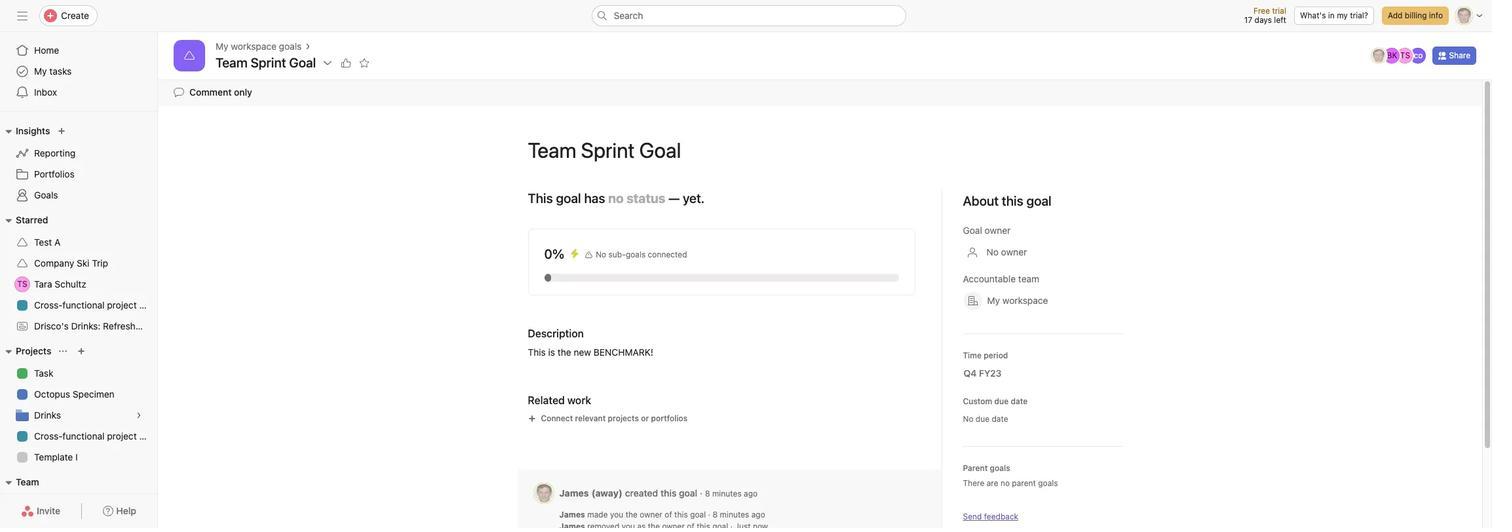 Task type: describe. For each thing, give the bounding box(es) containing it.
insights
[[16, 125, 50, 136]]

invite button
[[12, 500, 69, 523]]

(away)
[[592, 488, 623, 499]]

0 horizontal spatial ·
[[700, 488, 703, 499]]

related work
[[528, 395, 592, 407]]

2 horizontal spatial no
[[987, 247, 999, 258]]

fy23
[[980, 368, 1002, 379]]

drisco's drinks: refreshment recommendation link
[[8, 316, 234, 337]]

create
[[61, 10, 89, 21]]

comment
[[189, 87, 232, 98]]

goal owner
[[964, 225, 1011, 236]]

1 vertical spatial minutes
[[720, 510, 750, 520]]

tasks
[[49, 66, 72, 77]]

0 vertical spatial ja
[[1376, 50, 1384, 60]]

connect relevant projects or portfolios button
[[522, 410, 694, 428]]

team inside dropdown button
[[16, 477, 39, 488]]

—
[[669, 191, 680, 206]]

home link
[[8, 40, 149, 61]]

parent
[[1013, 479, 1037, 488]]

functional for drinks:
[[63, 300, 105, 311]]

reporting
[[34, 148, 75, 159]]

i
[[75, 452, 78, 463]]

about
[[964, 193, 999, 209]]

1 horizontal spatial the
[[626, 510, 638, 520]]

james made you the owner of this goal · 8 minutes ago
[[560, 510, 766, 520]]

help button
[[95, 500, 145, 523]]

task
[[34, 368, 53, 379]]

owner for goal owner
[[985, 225, 1011, 236]]

octopus specimen
[[34, 389, 115, 400]]

ja inside button
[[540, 488, 548, 498]]

workspace for my workspace
[[1003, 295, 1049, 306]]

my tasks link
[[8, 61, 149, 82]]

see details, drinks image
[[135, 412, 143, 420]]

or
[[641, 414, 649, 424]]

cross-functional project plan link for drinks:
[[8, 295, 157, 316]]

add to starred image
[[359, 58, 370, 68]]

free trial 17 days left
[[1245, 6, 1287, 25]]

starred element
[[0, 209, 234, 340]]

goals inside 'link'
[[279, 41, 302, 52]]

feedback
[[985, 512, 1019, 522]]

goals
[[34, 189, 58, 201]]

test a
[[34, 237, 61, 248]]

project for drinks:
[[107, 300, 137, 311]]

due for no
[[976, 414, 990, 424]]

this for this goal has no status — yet.
[[528, 191, 553, 206]]

tara
[[34, 279, 52, 290]]

template
[[34, 452, 73, 463]]

relevant
[[575, 414, 606, 424]]

1 horizontal spatial 8
[[713, 510, 718, 520]]

cross-functional project plan for i
[[34, 431, 157, 442]]

add billing info
[[1389, 10, 1444, 20]]

my
[[1338, 10, 1349, 20]]

1 horizontal spatial ·
[[709, 510, 711, 520]]

goals link
[[8, 185, 149, 206]]

my for my tasks
[[34, 66, 47, 77]]

portfolios link
[[8, 164, 149, 185]]

help
[[116, 506, 136, 517]]

free
[[1254, 6, 1271, 16]]

accountable team
[[964, 273, 1040, 285]]

inbox link
[[8, 82, 149, 103]]

projects button
[[0, 344, 51, 359]]

in
[[1329, 10, 1335, 20]]

only
[[234, 87, 252, 98]]

search list box
[[592, 5, 906, 26]]

yet.
[[683, 191, 705, 206]]

connected
[[648, 250, 688, 260]]

1 horizontal spatial ts
[[1401, 50, 1411, 60]]

no sub-goals connected
[[596, 250, 688, 260]]

add
[[1389, 10, 1403, 20]]

1 james link from the top
[[560, 488, 589, 499]]

portfolios
[[34, 169, 75, 180]]

cross-functional project plan link for i
[[8, 426, 157, 447]]

test
[[34, 237, 52, 248]]

0 vertical spatial no
[[609, 191, 624, 206]]

what's in my trial? button
[[1295, 7, 1375, 25]]

james for (away)
[[560, 488, 589, 499]]

trip
[[92, 258, 108, 269]]

tara schultz
[[34, 279, 86, 290]]

no due date
[[964, 414, 1009, 424]]

trial?
[[1351, 10, 1369, 20]]

projects
[[16, 346, 51, 357]]

my for my workspace
[[988, 295, 1001, 306]]

plan for company ski trip
[[139, 300, 157, 311]]

2 vertical spatial owner
[[640, 510, 663, 520]]

share
[[1450, 50, 1471, 60]]

new image
[[58, 127, 66, 135]]

search
[[614, 10, 644, 21]]

days
[[1255, 15, 1273, 25]]

0 horizontal spatial the
[[558, 347, 572, 358]]

parent goals there are no parent goals
[[964, 464, 1059, 488]]

made
[[588, 510, 608, 520]]

show options image
[[323, 58, 333, 68]]

no for 0%
[[596, 250, 607, 260]]

is
[[549, 347, 555, 358]]

my workspace goals
[[216, 41, 302, 52]]

ski
[[77, 258, 90, 269]]

connect relevant projects or portfolios
[[541, 414, 688, 424]]

parent
[[964, 464, 988, 473]]

drinks
[[34, 410, 61, 421]]

this is the new benchmark!
[[528, 347, 654, 358]]

octopus specimen link
[[8, 384, 149, 405]]

search button
[[592, 5, 906, 26]]



Task type: locate. For each thing, give the bounding box(es) containing it.
team button
[[0, 475, 39, 490]]

1 vertical spatial team sprint goal
[[528, 138, 681, 163]]

no inside parent goals there are no parent goals
[[1001, 479, 1010, 488]]

date for custom due date
[[1011, 397, 1028, 407]]

0 vertical spatial ·
[[700, 488, 703, 499]]

2 horizontal spatial my
[[988, 295, 1001, 306]]

1 vertical spatial cross-functional project plan link
[[8, 426, 157, 447]]

cross-functional project plan inside starred element
[[34, 300, 157, 311]]

1 vertical spatial ja
[[540, 488, 548, 498]]

1 james from the top
[[560, 488, 589, 499]]

0 vertical spatial functional
[[63, 300, 105, 311]]

company ski trip link
[[8, 253, 149, 274]]

my up comment only on the top left
[[216, 41, 229, 52]]

1 cross-functional project plan link from the top
[[8, 295, 157, 316]]

workspace inside "dropdown button"
[[1003, 295, 1049, 306]]

left
[[1275, 15, 1287, 25]]

plan inside 'projects' element
[[139, 431, 157, 442]]

0 likes. click to like this task image
[[341, 58, 352, 68]]

cross-functional project plan for drinks:
[[34, 300, 157, 311]]

2 functional from the top
[[63, 431, 105, 442]]

global element
[[0, 32, 157, 111]]

no down custom at bottom right
[[964, 414, 974, 424]]

cross-
[[34, 300, 63, 311], [34, 431, 63, 442]]

no down goal owner
[[987, 247, 999, 258]]

cross-functional project plan down drinks link
[[34, 431, 157, 442]]

q4 fy23
[[964, 368, 1002, 379]]

8 inside james (away) created this goal · 8 minutes ago
[[705, 489, 710, 499]]

0 vertical spatial my
[[216, 41, 229, 52]]

0 vertical spatial date
[[1011, 397, 1028, 407]]

1 vertical spatial ago
[[752, 510, 766, 520]]

0 horizontal spatial ts
[[17, 279, 27, 289]]

cross-functional project plan link up i
[[8, 426, 157, 447]]

benchmark!
[[594, 347, 654, 358]]

1 cross-functional project plan from the top
[[34, 300, 157, 311]]

1 vertical spatial james
[[560, 510, 585, 520]]

1 vertical spatial cross-functional project plan
[[34, 431, 157, 442]]

cross- for drisco's drinks: refreshment recommendation
[[34, 300, 63, 311]]

1 vertical spatial due
[[976, 414, 990, 424]]

ja
[[1376, 50, 1384, 60], [540, 488, 548, 498]]

1 cross- from the top
[[34, 300, 63, 311]]

james link left made
[[560, 510, 585, 520]]

reporting link
[[8, 143, 149, 164]]

0 vertical spatial minutes
[[713, 489, 742, 499]]

task link
[[8, 363, 149, 384]]

ja button
[[533, 483, 554, 504]]

my inside 'link'
[[216, 41, 229, 52]]

goal right "of"
[[691, 510, 706, 520]]

no right has
[[609, 191, 624, 206]]

schultz
[[55, 279, 86, 290]]

due for custom
[[995, 397, 1009, 407]]

0%
[[545, 247, 565, 262]]

workspace up the only
[[231, 41, 277, 52]]

james link
[[560, 488, 589, 499], [560, 510, 585, 520]]

date for no due date
[[992, 414, 1009, 424]]

octopus
[[34, 389, 70, 400]]

functional up drinks:
[[63, 300, 105, 311]]

0 horizontal spatial my
[[34, 66, 47, 77]]

accountable
[[964, 273, 1016, 285]]

1 horizontal spatial no
[[1001, 479, 1010, 488]]

custom due date
[[964, 397, 1028, 407]]

1 this from the top
[[528, 191, 553, 206]]

0 horizontal spatial no
[[609, 191, 624, 206]]

sprint goal up this goal has no status — yet.
[[581, 138, 681, 163]]

created
[[625, 488, 659, 499]]

0 horizontal spatial sprint goal
[[251, 55, 316, 70]]

0 vertical spatial james link
[[560, 488, 589, 499]]

8 up james made you the owner of this goal · 8 minutes ago
[[705, 489, 710, 499]]

1 horizontal spatial team sprint goal
[[528, 138, 681, 163]]

· right "of"
[[709, 510, 711, 520]]

this right "of"
[[675, 510, 688, 520]]

james (away) created this goal · 8 minutes ago
[[560, 488, 758, 499]]

0 horizontal spatial team
[[16, 477, 39, 488]]

are
[[987, 479, 999, 488]]

refreshment
[[103, 321, 157, 332]]

template i link
[[8, 447, 149, 468]]

ts right bk
[[1401, 50, 1411, 60]]

new
[[574, 347, 591, 358]]

cross-functional project plan link
[[8, 295, 157, 316], [8, 426, 157, 447]]

owner left "of"
[[640, 510, 663, 520]]

0 vertical spatial this
[[528, 191, 553, 206]]

this left is
[[528, 347, 546, 358]]

0 horizontal spatial ja
[[540, 488, 548, 498]]

cross- inside 'projects' element
[[34, 431, 63, 442]]

minutes inside james (away) created this goal · 8 minutes ago
[[713, 489, 742, 499]]

my inside global element
[[34, 66, 47, 77]]

plan down see details, drinks icon
[[139, 431, 157, 442]]

home
[[34, 45, 59, 56]]

send
[[964, 512, 982, 522]]

team
[[1019, 273, 1040, 285]]

projects element
[[0, 340, 157, 471]]

this
[[528, 191, 553, 206], [528, 347, 546, 358]]

project up drisco's drinks: refreshment recommendation link
[[107, 300, 137, 311]]

0 vertical spatial team
[[216, 55, 248, 70]]

cross- inside starred element
[[34, 300, 63, 311]]

recommendation
[[160, 321, 234, 332]]

this goal has no status — yet.
[[528, 191, 705, 206]]

2 james from the top
[[560, 510, 585, 520]]

0 vertical spatial the
[[558, 347, 572, 358]]

plan up drisco's drinks: refreshment recommendation
[[139, 300, 157, 311]]

0 vertical spatial project
[[107, 300, 137, 311]]

show options, current sort, top image
[[59, 348, 67, 355]]

ja left (away)
[[540, 488, 548, 498]]

2 cross-functional project plan link from the top
[[8, 426, 157, 447]]

1 vertical spatial the
[[626, 510, 638, 520]]

my down accountable
[[988, 295, 1001, 306]]

1 horizontal spatial due
[[995, 397, 1009, 407]]

time period
[[964, 351, 1009, 361]]

1 vertical spatial 8
[[713, 510, 718, 520]]

1 vertical spatial owner
[[1002, 247, 1028, 258]]

0 vertical spatial cross-functional project plan
[[34, 300, 157, 311]]

1 vertical spatial goal
[[679, 488, 698, 499]]

1 functional from the top
[[63, 300, 105, 311]]

cross- down the drinks on the bottom left of the page
[[34, 431, 63, 442]]

workspace inside 'link'
[[231, 41, 277, 52]]

0 horizontal spatial workspace
[[231, 41, 277, 52]]

new project or portfolio image
[[78, 348, 86, 355]]

drinks:
[[71, 321, 101, 332]]

0 horizontal spatial date
[[992, 414, 1009, 424]]

no right are
[[1001, 479, 1010, 488]]

cross-functional project plan inside 'projects' element
[[34, 431, 157, 442]]

ts left tara
[[17, 279, 27, 289]]

description
[[528, 328, 584, 340]]

cross-functional project plan
[[34, 300, 157, 311], [34, 431, 157, 442]]

the right is
[[558, 347, 572, 358]]

0 vertical spatial this
[[661, 488, 677, 499]]

bk
[[1388, 50, 1398, 60]]

1 vertical spatial sprint goal
[[581, 138, 681, 163]]

specimen
[[73, 389, 115, 400]]

1 horizontal spatial ja
[[1376, 50, 1384, 60]]

1 vertical spatial this
[[528, 347, 546, 358]]

team sprint goal up has
[[528, 138, 681, 163]]

my inside "dropdown button"
[[988, 295, 1001, 306]]

what's in my trial?
[[1301, 10, 1369, 20]]

the
[[558, 347, 572, 358], [626, 510, 638, 520]]

0 horizontal spatial team sprint goal
[[216, 55, 316, 70]]

this up "of"
[[661, 488, 677, 499]]

team sprint goal
[[216, 55, 316, 70], [528, 138, 681, 163]]

1 plan from the top
[[139, 300, 157, 311]]

2 vertical spatial team
[[16, 477, 39, 488]]

goal up james made you the owner of this goal · 8 minutes ago
[[679, 488, 698, 499]]

0 vertical spatial cross-functional project plan link
[[8, 295, 157, 316]]

1 horizontal spatial team
[[216, 55, 248, 70]]

project down see details, drinks icon
[[107, 431, 137, 442]]

this for this is the new benchmark!
[[528, 347, 546, 358]]

owner for no owner
[[1002, 247, 1028, 258]]

drinks link
[[8, 405, 149, 426]]

0 vertical spatial 8
[[705, 489, 710, 499]]

ago inside james (away) created this goal · 8 minutes ago
[[744, 489, 758, 499]]

james for made
[[560, 510, 585, 520]]

project inside 'projects' element
[[107, 431, 137, 442]]

co
[[1415, 50, 1424, 60]]

1 project from the top
[[107, 300, 137, 311]]

due down custom at bottom right
[[976, 414, 990, 424]]

1 vertical spatial workspace
[[1003, 295, 1049, 306]]

goals
[[279, 41, 302, 52], [626, 250, 646, 260], [990, 464, 1011, 473], [1039, 479, 1059, 488]]

1 horizontal spatial date
[[1011, 397, 1028, 407]]

0 vertical spatial workspace
[[231, 41, 277, 52]]

0 vertical spatial james
[[560, 488, 589, 499]]

0 vertical spatial team sprint goal
[[216, 55, 316, 70]]

sprint goal down my workspace goals 'link'
[[251, 55, 316, 70]]

inbox
[[34, 87, 57, 98]]

my tasks
[[34, 66, 72, 77]]

8 right "of"
[[713, 510, 718, 520]]

billing
[[1406, 10, 1428, 20]]

· up james made you the owner of this goal · 8 minutes ago
[[700, 488, 703, 499]]

no for time period
[[964, 414, 974, 424]]

2 plan from the top
[[139, 431, 157, 442]]

ago
[[744, 489, 758, 499], [752, 510, 766, 520]]

2 cross-functional project plan from the top
[[34, 431, 157, 442]]

company ski trip
[[34, 258, 108, 269]]

2 vertical spatial my
[[988, 295, 1001, 306]]

my left the 'tasks' at the top left of the page
[[34, 66, 47, 77]]

1 horizontal spatial my
[[216, 41, 229, 52]]

insights button
[[0, 123, 50, 139]]

1 horizontal spatial sprint goal
[[581, 138, 681, 163]]

share button
[[1434, 47, 1477, 65]]

2 horizontal spatial team
[[528, 138, 577, 163]]

james right ja button at the left bottom of the page
[[560, 488, 589, 499]]

test a link
[[8, 232, 149, 253]]

ja left bk
[[1376, 50, 1384, 60]]

1 vertical spatial plan
[[139, 431, 157, 442]]

0 horizontal spatial 8
[[705, 489, 710, 499]]

0 vertical spatial ago
[[744, 489, 758, 499]]

functional down drinks link
[[63, 431, 105, 442]]

due up 'no due date'
[[995, 397, 1009, 407]]

no left sub-
[[596, 250, 607, 260]]

my workspace goals link
[[216, 39, 302, 54]]

project
[[107, 300, 137, 311], [107, 431, 137, 442]]

no owner
[[987, 247, 1028, 258]]

project inside starred element
[[107, 300, 137, 311]]

james link right ja button at the left bottom of the page
[[560, 488, 589, 499]]

0 vertical spatial cross-
[[34, 300, 63, 311]]

projects
[[608, 414, 639, 424]]

0 vertical spatial due
[[995, 397, 1009, 407]]

my
[[216, 41, 229, 52], [34, 66, 47, 77], [988, 295, 1001, 306]]

james
[[560, 488, 589, 499], [560, 510, 585, 520]]

1 vertical spatial james link
[[560, 510, 585, 520]]

my workspace
[[988, 295, 1049, 306]]

date down custom due date
[[992, 414, 1009, 424]]

0 vertical spatial ts
[[1401, 50, 1411, 60]]

1 horizontal spatial no
[[964, 414, 974, 424]]

0 vertical spatial plan
[[139, 300, 157, 311]]

owner
[[985, 225, 1011, 236], [1002, 247, 1028, 258], [640, 510, 663, 520]]

1 vertical spatial date
[[992, 414, 1009, 424]]

owner up no owner
[[985, 225, 1011, 236]]

cross- up drisco's
[[34, 300, 63, 311]]

my for my workspace goals
[[216, 41, 229, 52]]

2 cross- from the top
[[34, 431, 63, 442]]

functional inside starred element
[[63, 300, 105, 311]]

2 this from the top
[[528, 347, 546, 358]]

james left made
[[560, 510, 585, 520]]

drisco's
[[34, 321, 69, 332]]

1 vertical spatial functional
[[63, 431, 105, 442]]

0 vertical spatial goal
[[556, 191, 581, 206]]

hide sidebar image
[[17, 10, 28, 21]]

team sprint goal down my workspace goals 'link'
[[216, 55, 316, 70]]

1 vertical spatial team
[[528, 138, 577, 163]]

sprint goal
[[251, 55, 316, 70], [581, 138, 681, 163]]

team
[[216, 55, 248, 70], [528, 138, 577, 163], [16, 477, 39, 488]]

workspace for my workspace goals
[[231, 41, 277, 52]]

workspace down team
[[1003, 295, 1049, 306]]

of
[[665, 510, 673, 520]]

company
[[34, 258, 74, 269]]

starred
[[16, 214, 48, 226]]

insights element
[[0, 119, 157, 209]]

2 vertical spatial goal
[[691, 510, 706, 520]]

there
[[964, 479, 985, 488]]

0 vertical spatial sprint goal
[[251, 55, 316, 70]]

cross-functional project plan link up drinks:
[[8, 295, 157, 316]]

1 vertical spatial project
[[107, 431, 137, 442]]

2 james link from the top
[[560, 510, 585, 520]]

1 vertical spatial ts
[[17, 279, 27, 289]]

project for i
[[107, 431, 137, 442]]

1 vertical spatial no
[[1001, 479, 1010, 488]]

1 horizontal spatial workspace
[[1003, 295, 1049, 306]]

add billing info button
[[1383, 7, 1450, 25]]

portfolios
[[651, 414, 688, 424]]

cross-functional project plan up drinks:
[[34, 300, 157, 311]]

status
[[627, 191, 666, 206]]

0 horizontal spatial due
[[976, 414, 990, 424]]

0 horizontal spatial no
[[596, 250, 607, 260]]

functional inside 'projects' element
[[63, 431, 105, 442]]

period
[[984, 351, 1009, 361]]

plan inside starred element
[[139, 300, 157, 311]]

goal left has
[[556, 191, 581, 206]]

1 vertical spatial this
[[675, 510, 688, 520]]

drisco's drinks: refreshment recommendation
[[34, 321, 234, 332]]

this left has
[[528, 191, 553, 206]]

the right you
[[626, 510, 638, 520]]

date down q4 fy23 dropdown button
[[1011, 397, 1028, 407]]

custom
[[964, 397, 993, 407]]

2 project from the top
[[107, 431, 137, 442]]

comment only
[[189, 87, 252, 98]]

functional for i
[[63, 431, 105, 442]]

minutes
[[713, 489, 742, 499], [720, 510, 750, 520]]

1 vertical spatial my
[[34, 66, 47, 77]]

plan for octopus specimen
[[139, 431, 157, 442]]

connect
[[541, 414, 573, 424]]

owner up accountable team
[[1002, 247, 1028, 258]]

about this goal
[[964, 193, 1052, 209]]

goal
[[964, 225, 983, 236]]

1 vertical spatial cross-
[[34, 431, 63, 442]]

1 vertical spatial ·
[[709, 510, 711, 520]]

cross- for template i
[[34, 431, 63, 442]]

0 vertical spatial owner
[[985, 225, 1011, 236]]

workspace
[[231, 41, 277, 52], [1003, 295, 1049, 306]]

sub-
[[609, 250, 626, 260]]

ts inside starred element
[[17, 279, 27, 289]]



Task type: vqa. For each thing, say whether or not it's contained in the screenshot.
this goal
yes



